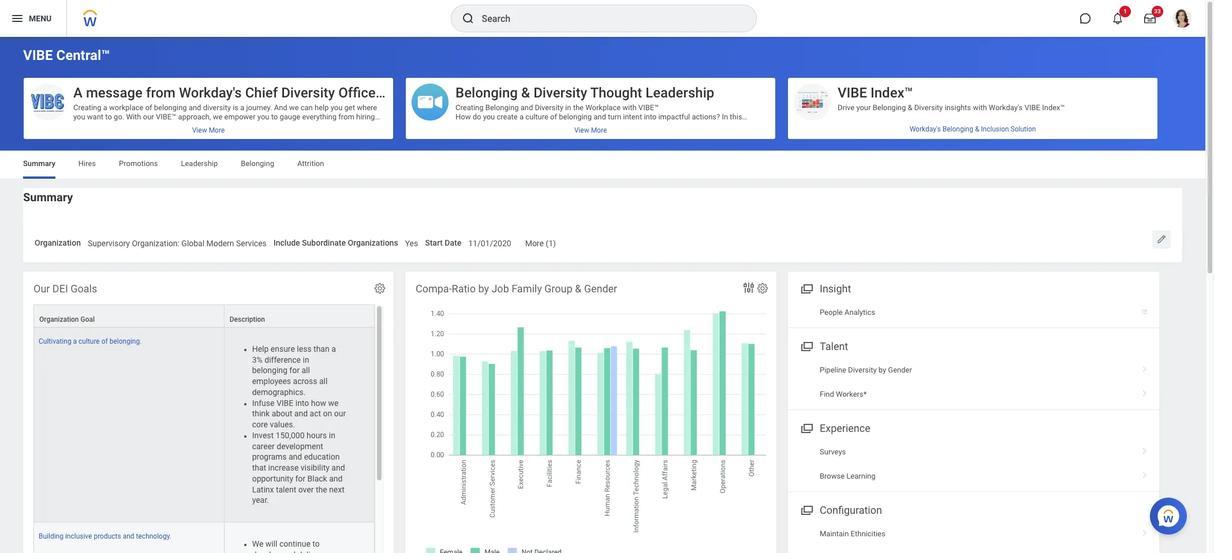 Task type: locate. For each thing, give the bounding box(es) containing it.
and right products
[[123, 533, 134, 541]]

1 horizontal spatial leadership
[[646, 85, 715, 101]]

tab list
[[12, 151, 1194, 179]]

how inside we're taking action to examine our practices and accelerate progress in our company. learn how we're working together to create systemic change both within workday and externally. read blog
[[456, 233, 470, 241]]

from up people's on the left of page
[[146, 85, 176, 101]]

people
[[820, 308, 843, 317]]

row containing help ensure less than a 3% difference in belonging for all employees across all demographics.
[[33, 328, 375, 523]]

summary inside tab list
[[23, 159, 55, 168]]

learn up externally.
[[742, 223, 760, 232]]

people analytics link
[[788, 301, 1160, 325]]

with
[[623, 103, 637, 112], [973, 103, 987, 112], [484, 177, 498, 186]]

workday down progress
[[677, 233, 706, 241]]

chevron right image inside find workers* link
[[1138, 386, 1153, 398]]

leadership down sense
[[181, 159, 218, 168]]

belonging inside creating belonging and diversity in the workplace with vibe™ how do you create a culture of belonging and turn intent into impactful actions? in this webinar, we share our strategies for valuing inclusion, belonging, and equity for all and show how our solutions can help you enable change. watch webinar
[[486, 103, 519, 112]]

1 button
[[1105, 6, 1131, 31]]

increase
[[268, 464, 299, 473]]

analytics
[[845, 308, 875, 317]]

maintain
[[820, 530, 849, 539]]

organization inside popup button
[[39, 316, 79, 324]]

on right act
[[323, 410, 332, 419]]

2 horizontal spatial belonging
[[559, 113, 592, 121]]

creating inside creating belonging and diversity in the workplace with vibe™ how do you create a culture of belonging and turn intent into impactful actions? in this webinar, we share our strategies for valuing inclusion, belonging, and equity for all and show how our solutions can help you enable change. watch webinar
[[456, 103, 484, 112]]

0 vertical spatial change.
[[585, 131, 611, 140]]

create right (1)
[[557, 233, 578, 241]]

and left act
[[294, 410, 308, 419]]

index™ up the 'relative'
[[871, 85, 913, 101]]

belonging inside creating a workplace of belonging and diversity is a journey. and we can help you get where you want to go. with our vibe™ approach, we empower you to gauge everything from hiring and promotions to your people's sense of belonging—so you can see where you stand and then take action.
[[154, 103, 187, 112]]

learn down coming
[[456, 168, 474, 177]]

yes
[[405, 239, 418, 248]]

create up 'share'
[[497, 113, 518, 121]]

programs
[[252, 453, 287, 462]]

learning
[[847, 472, 876, 481]]

1 vertical spatial index™
[[1043, 103, 1065, 112]]

1 horizontal spatial learn
[[742, 223, 760, 232]]

we inside creating belonging and diversity in the workplace with vibe™ how do you create a culture of belonging and turn intent into impactful actions? in this webinar, we share our strategies for valuing inclusion, belonging, and equity for all and show how our solutions can help you enable change. watch webinar
[[485, 122, 495, 131]]

your down role
[[654, 177, 669, 186]]

chevron right image
[[1138, 362, 1153, 374], [1138, 468, 1153, 480], [1138, 526, 1153, 538]]

with up intent
[[623, 103, 637, 112]]

33
[[1155, 8, 1161, 14]]

chevron right image inside the pipeline diversity by gender link
[[1138, 362, 1153, 374]]

promotions
[[119, 159, 158, 168]]

talent
[[820, 341, 849, 353]]

1 vertical spatial chevron right image
[[1138, 444, 1153, 456]]

our left company.
[[695, 223, 706, 232]]

workday's down drive your belonging & diversity insights with workday's vibe index™
[[910, 125, 941, 133]]

on inside help ensure less than a 3% difference in belonging for all employees across all demographics. infuse vibe into how we think about and act on our core values. invest 150,000 hours in career development programs and education that increase visibility and opportunity for black and latinx talent over the next year.
[[323, 410, 332, 419]]

notifications large image
[[1112, 13, 1124, 24]]

organization up dei
[[35, 239, 81, 248]]

0 vertical spatial index™
[[871, 85, 913, 101]]

a left role
[[655, 168, 659, 177]]

belonging up 'share'
[[486, 103, 519, 112]]

against
[[706, 177, 730, 186]]

a inside coming together on the path to equality learn how companies, leaders, and organizations each play a role in building equality. join the webinar with workday leaders and discover ways to assess your intentions against outcomes and drive real change.
[[655, 168, 659, 177]]

belonging up valuing
[[559, 113, 592, 121]]

of right workplace
[[145, 103, 152, 112]]

1 vertical spatial all
[[302, 366, 310, 376]]

0 horizontal spatial vibe™
[[156, 113, 176, 121]]

into down across
[[296, 399, 309, 408]]

2 chevron right image from the top
[[1138, 468, 1153, 480]]

1 vertical spatial into
[[296, 399, 309, 408]]

a
[[103, 103, 107, 112], [240, 103, 244, 112], [520, 113, 524, 121], [655, 168, 659, 177], [73, 338, 77, 346], [332, 345, 336, 354]]

menu banner
[[0, 0, 1206, 37]]

0 horizontal spatial creating
[[73, 103, 101, 112]]

your inside coming together on the path to equality learn how companies, leaders, and organizations each play a role in building equality. join the webinar with workday leaders and discover ways to assess your intentions against outcomes and drive real change.
[[654, 177, 669, 186]]

a right do
[[520, 113, 524, 121]]

practices
[[572, 223, 603, 232]]

0 vertical spatial chevron right image
[[1138, 386, 1153, 398]]

1 horizontal spatial culture
[[526, 113, 549, 121]]

1 horizontal spatial change.
[[585, 131, 611, 140]]

1 chevron right image from the top
[[1138, 386, 1153, 398]]

role
[[661, 168, 674, 177]]

2 vertical spatial your
[[654, 177, 669, 186]]

2 row from the top
[[33, 328, 375, 523]]

coming
[[456, 159, 482, 167]]

this
[[730, 113, 742, 121]]

menu group image for talent
[[799, 339, 814, 354]]

a message from workday's chief diversity officer carin taylor
[[73, 85, 458, 101]]

0 horizontal spatial workday's
[[179, 85, 242, 101]]

0 vertical spatial workday
[[500, 177, 529, 186]]

vibe up about
[[277, 399, 294, 408]]

belonging up employees at the bottom left
[[252, 366, 288, 376]]

will
[[266, 540, 277, 549]]

cultivating
[[39, 338, 71, 346]]

1 vertical spatial chevron right image
[[1138, 468, 1153, 480]]

to right continue
[[313, 540, 320, 549]]

the inside help ensure less than a 3% difference in belonging for all employees across all demographics. infuse vibe into how we think about and act on our core values. invest 150,000 hours in career development programs and education that increase visibility and opportunity for black and latinx talent over the next year.
[[316, 485, 327, 495]]

notifications element
[[1179, 23, 1189, 32]]

1 vertical spatial menu group image
[[799, 421, 814, 436]]

belonging & diversity thought leadership
[[456, 85, 715, 101]]

2 summary from the top
[[23, 191, 73, 204]]

and down continue
[[282, 551, 296, 554]]

how up read
[[456, 233, 470, 241]]

by for diversity
[[879, 366, 887, 375]]

chevron right image inside surveys link
[[1138, 444, 1153, 456]]

0 vertical spatial learn
[[456, 168, 474, 177]]

how up the webinar
[[476, 168, 490, 177]]

0 vertical spatial all
[[719, 122, 726, 131]]

0 vertical spatial menu group image
[[799, 339, 814, 354]]

0 horizontal spatial from
[[146, 85, 176, 101]]

workday inside coming together on the path to equality learn how companies, leaders, and organizations each play a role in building equality. join the webinar with workday leaders and discover ways to assess your intentions against outcomes and drive real change.
[[500, 177, 529, 186]]

empower
[[224, 113, 256, 121]]

in down belonging & diversity thought leadership
[[565, 103, 571, 112]]

0 vertical spatial can
[[301, 103, 313, 112]]

0 vertical spatial chevron right image
[[1138, 362, 1153, 374]]

thought
[[590, 85, 642, 101]]

in right progress
[[687, 223, 693, 232]]

0 horizontal spatial change.
[[502, 186, 529, 195]]

family
[[512, 283, 542, 295]]

companies,
[[492, 168, 531, 177]]

1 vertical spatial create
[[557, 233, 578, 241]]

0 vertical spatial organization
[[35, 239, 81, 248]]

a right 'cultivating'
[[73, 338, 77, 346]]

row containing organization goal
[[33, 305, 375, 328]]

menu group image
[[799, 339, 814, 354], [799, 502, 814, 518]]

diversity inside creating belonging and diversity in the workplace with vibe™ how do you create a culture of belonging and turn intent into impactful actions? in this webinar, we share our strategies for valuing inclusion, belonging, and equity for all and show how our solutions can help you enable change. watch webinar
[[535, 103, 564, 112]]

workplace
[[586, 103, 621, 112]]

leadership up the impactful
[[646, 85, 715, 101]]

& up 'performance'
[[908, 103, 913, 112]]

for up over
[[295, 475, 306, 484]]

can up everything
[[301, 103, 313, 112]]

can
[[301, 103, 313, 112], [275, 122, 287, 131], [517, 131, 529, 140]]

our right 'share'
[[517, 122, 528, 131]]

vibe™ inside creating belonging and diversity in the workplace with vibe™ how do you create a culture of belonging and turn intent into impactful actions? in this webinar, we share our strategies for valuing inclusion, belonging, and equity for all and show how our solutions can help you enable change. watch webinar
[[639, 103, 659, 112]]

index™ up efforts
[[1043, 103, 1065, 112]]

on up companies,
[[515, 159, 523, 167]]

0 horizontal spatial culture
[[79, 338, 100, 346]]

to down examine
[[549, 233, 556, 241]]

main content
[[0, 37, 1206, 554]]

1 creating from the left
[[73, 103, 101, 112]]

1 horizontal spatial with
[[623, 103, 637, 112]]

0 vertical spatial into
[[644, 113, 657, 121]]

chevron right image inside browse learning "link"
[[1138, 468, 1153, 480]]

1 row from the top
[[33, 305, 375, 328]]

and
[[274, 103, 287, 112]]

chevron right image inside maintain ethnicities link
[[1138, 526, 1153, 538]]

0 horizontal spatial belonging
[[154, 103, 187, 112]]

our right act
[[334, 410, 346, 419]]

list
[[788, 359, 1160, 407], [788, 441, 1160, 489]]

menu group image
[[799, 281, 814, 296], [799, 421, 814, 436]]

belonging
[[154, 103, 187, 112], [559, 113, 592, 121], [252, 366, 288, 376]]

browse
[[820, 472, 845, 481]]

with right insights on the top right of page
[[973, 103, 987, 112]]

create inside creating belonging and diversity in the workplace with vibe™ how do you create a culture of belonging and turn intent into impactful actions? in this webinar, we share our strategies for valuing inclusion, belonging, and equity for all and show how our solutions can help you enable change. watch webinar
[[497, 113, 518, 121]]

with inside creating belonging and diversity in the workplace with vibe™ how do you create a culture of belonging and turn intent into impactful actions? in this webinar, we share our strategies for valuing inclusion, belonging, and equity for all and show how our solutions can help you enable change. watch webinar
[[623, 103, 637, 112]]

workday's up diversity
[[179, 85, 242, 101]]

culture inside creating belonging and diversity in the workplace with vibe™ how do you create a culture of belonging and turn intent into impactful actions? in this webinar, we share our strategies for valuing inclusion, belonging, and equity for all and show how our solutions can help you enable change. watch webinar
[[526, 113, 549, 121]]

2 creating from the left
[[456, 103, 484, 112]]

accelerate
[[619, 223, 654, 232]]

for up across
[[290, 366, 300, 376]]

our inside help ensure less than a 3% difference in belonging for all employees across all demographics. infuse vibe into how we think about and act on our core values. invest 150,000 hours in career development programs and education that increase visibility and opportunity for black and latinx talent over the next year.
[[334, 410, 346, 419]]

2 horizontal spatial all
[[719, 122, 726, 131]]

chevron right image for surveys
[[1138, 444, 1153, 456]]

menu group image left talent
[[799, 339, 814, 354]]

0 horizontal spatial learn
[[456, 168, 474, 177]]

inbox large image
[[1145, 13, 1156, 24]]

learn inside we're taking action to examine our practices and accelerate progress in our company. learn how we're working together to create systemic change both within workday and externally. read blog
[[742, 223, 760, 232]]

leaders
[[531, 177, 555, 186]]

can right the solutions
[[517, 131, 529, 140]]

how
[[456, 113, 471, 121]]

where up hiring
[[357, 103, 377, 112]]

in inside we're taking action to examine our practices and accelerate progress in our company. learn how we're working together to create systemic change both within workday and externally. read blog
[[687, 223, 693, 232]]

1 horizontal spatial workday
[[677, 233, 706, 241]]

subordinate
[[302, 239, 346, 248]]

1 horizontal spatial your
[[654, 177, 669, 186]]

from up stand
[[339, 113, 355, 121]]

find workers* link
[[788, 383, 1160, 407]]

2 chevron right image from the top
[[1138, 444, 1153, 456]]

the down black
[[316, 485, 327, 495]]

1 vertical spatial workday
[[677, 233, 706, 241]]

0 horizontal spatial your
[[136, 122, 151, 131]]

and up approach,
[[189, 103, 201, 112]]

chevron right image for find workers*
[[1138, 386, 1153, 398]]

into up belonging,
[[644, 113, 657, 121]]

journey.
[[246, 103, 272, 112]]

0 vertical spatial gender
[[584, 283, 617, 295]]

organization for organization
[[35, 239, 81, 248]]

enable
[[561, 131, 583, 140]]

gauge
[[280, 113, 300, 121]]

take
[[90, 131, 104, 140]]

1 vertical spatial organization
[[39, 316, 79, 324]]

1 horizontal spatial gender
[[888, 366, 912, 375]]

where down everything
[[302, 122, 323, 131]]

career
[[252, 442, 275, 451]]

do
[[473, 113, 481, 121]]

workday's up inclusion
[[989, 103, 1023, 112]]

by inside "element"
[[478, 283, 489, 295]]

share
[[496, 122, 515, 131]]

1 vertical spatial learn
[[742, 223, 760, 232]]

1 horizontal spatial on
[[515, 159, 523, 167]]

together
[[519, 233, 547, 241]]

organization:
[[132, 239, 180, 248]]

by left job
[[478, 283, 489, 295]]

2 list from the top
[[788, 441, 1160, 489]]

inclusive
[[65, 533, 92, 541]]

0 vertical spatial create
[[497, 113, 518, 121]]

1 list from the top
[[788, 359, 1160, 407]]

0 horizontal spatial workday
[[500, 177, 529, 186]]

maintain ethnicities list
[[788, 523, 1160, 554]]

1 horizontal spatial by
[[879, 366, 887, 375]]

vibe™ inside creating a workplace of belonging and diversity is a journey. and we can help you get where you want to go. with our vibe™ approach, we empower you to gauge everything from hiring and promotions to your people's sense of belonging—so you can see where you stand and then take action.
[[156, 113, 176, 121]]

by right pipeline
[[879, 366, 887, 375]]

0 vertical spatial on
[[515, 159, 523, 167]]

people analytics
[[820, 308, 875, 317]]

webinar
[[479, 140, 506, 149]]

1 menu group image from the top
[[799, 339, 814, 354]]

1 horizontal spatial into
[[644, 113, 657, 121]]

progress
[[655, 223, 685, 232]]

organization up 'cultivating'
[[39, 316, 79, 324]]

list for talent
[[788, 359, 1160, 407]]

(1)
[[546, 239, 556, 248]]

belonging down belonging—so
[[241, 159, 274, 168]]

all right across
[[319, 377, 328, 386]]

in down less
[[303, 356, 309, 365]]

& right group
[[575, 283, 582, 295]]

1 horizontal spatial create
[[557, 233, 578, 241]]

creating up want
[[73, 103, 101, 112]]

insights
[[945, 103, 971, 112]]

systemic
[[580, 233, 610, 241]]

0 horizontal spatial help
[[315, 103, 329, 112]]

gender inside "element"
[[584, 283, 617, 295]]

2 vertical spatial chevron right image
[[1138, 526, 1153, 538]]

1 vertical spatial culture
[[79, 338, 100, 346]]

0 vertical spatial list
[[788, 359, 1160, 407]]

1 horizontal spatial belonging
[[252, 366, 288, 376]]

and down development
[[289, 453, 302, 462]]

1 vertical spatial change.
[[502, 186, 529, 195]]

0 vertical spatial from
[[146, 85, 176, 101]]

row
[[33, 305, 375, 328], [33, 328, 375, 523]]

help inside creating a workplace of belonging and diversity is a journey. and we can help you get where you want to go. with our vibe™ approach, we empower you to gauge everything from hiring and promotions to your people's sense of belonging—so you can see where you stand and then take action.
[[315, 103, 329, 112]]

vibe down menu on the left of the page
[[23, 47, 53, 64]]

help
[[252, 345, 269, 354]]

help up everything
[[315, 103, 329, 112]]

show
[[743, 122, 761, 131]]

1 menu group image from the top
[[799, 281, 814, 296]]

webinar,
[[456, 122, 483, 131]]

1 vertical spatial summary
[[23, 191, 73, 204]]

vibe inside help ensure less than a 3% difference in belonging for all employees across all demographics. infuse vibe into how we think about and act on our core values. invest 150,000 hours in career development programs and education that increase visibility and opportunity for black and latinx talent over the next year.
[[277, 399, 294, 408]]

vibe™ up people's on the left of page
[[156, 113, 176, 121]]

1 vertical spatial by
[[879, 366, 887, 375]]

how
[[456, 131, 470, 140], [476, 168, 490, 177], [456, 233, 470, 241], [311, 399, 326, 408]]

1 horizontal spatial where
[[357, 103, 377, 112]]

0 vertical spatial culture
[[526, 113, 549, 121]]

0 vertical spatial help
[[315, 103, 329, 112]]

0 horizontal spatial by
[[478, 283, 489, 295]]

change. down valuing
[[585, 131, 611, 140]]

our
[[143, 113, 154, 121], [517, 122, 528, 131], [472, 131, 483, 140], [559, 223, 570, 232], [695, 223, 706, 232], [334, 410, 346, 419]]

0 horizontal spatial where
[[302, 122, 323, 131]]

find workers*
[[820, 390, 867, 399]]

all
[[719, 122, 726, 131], [302, 366, 310, 376], [319, 377, 328, 386]]

1 vertical spatial your
[[136, 122, 151, 131]]

tab list containing summary
[[12, 151, 1194, 179]]

justify image
[[10, 12, 24, 25]]

1 horizontal spatial vibe™
[[639, 103, 659, 112]]

1 chevron right image from the top
[[1138, 362, 1153, 374]]

1 vertical spatial menu group image
[[799, 502, 814, 518]]

date
[[445, 239, 462, 248]]

1 vertical spatial list
[[788, 441, 1160, 489]]

we inside help ensure less than a 3% difference in belonging for all employees across all demographics. infuse vibe into how we think about and act on our core values. invest 150,000 hours in career development programs and education that increase visibility and opportunity for black and latinx talent over the next year.
[[328, 399, 339, 408]]

2 vertical spatial all
[[319, 377, 328, 386]]

a inside creating belonging and diversity in the workplace with vibe™ how do you create a culture of belonging and turn intent into impactful actions? in this webinar, we share our strategies for valuing inclusion, belonging, and equity for all and show how our solutions can help you enable change. watch webinar
[[520, 113, 524, 121]]

2 menu group image from the top
[[799, 502, 814, 518]]

from
[[146, 85, 176, 101], [339, 113, 355, 121]]

creating
[[73, 103, 101, 112], [456, 103, 484, 112]]

menu group image left configuration
[[799, 502, 814, 518]]

how up watch
[[456, 131, 470, 140]]

culture down goal
[[79, 338, 100, 346]]

list for experience
[[788, 441, 1160, 489]]

1 vertical spatial from
[[339, 113, 355, 121]]

by for ratio
[[478, 283, 489, 295]]

organization element
[[88, 232, 267, 253]]

11/01/2020 text field
[[469, 232, 511, 252]]

1 horizontal spatial creating
[[456, 103, 484, 112]]

2 horizontal spatial your
[[857, 103, 871, 112]]

2 horizontal spatial can
[[517, 131, 529, 140]]

1 vertical spatial on
[[323, 410, 332, 419]]

1 horizontal spatial workday's
[[910, 125, 941, 133]]

a
[[73, 85, 83, 101]]

valuing
[[576, 122, 600, 131]]

2 horizontal spatial workday's
[[989, 103, 1023, 112]]

all inside creating belonging and diversity in the workplace with vibe™ how do you create a culture of belonging and turn intent into impactful actions? in this webinar, we share our strategies for valuing inclusion, belonging, and equity for all and show how our solutions can help you enable change. watch webinar
[[719, 122, 726, 131]]

the left path
[[525, 159, 536, 167]]

the inside creating belonging and diversity in the workplace with vibe™ how do you create a culture of belonging and turn intent into impactful actions? in this webinar, we share our strategies for valuing inclusion, belonging, and equity for all and show how our solutions can help you enable change. watch webinar
[[573, 103, 584, 112]]

1 summary from the top
[[23, 159, 55, 168]]

summary
[[23, 159, 55, 168], [23, 191, 73, 204]]

can down the gauge
[[275, 122, 287, 131]]

organizations
[[348, 239, 398, 248]]

goal
[[81, 316, 95, 324]]

browse learning
[[820, 472, 876, 481]]

start date element
[[469, 232, 511, 253]]

surveys
[[820, 448, 846, 457]]

supervisory
[[88, 239, 130, 248]]

2 vertical spatial can
[[517, 131, 529, 140]]

belonging
[[456, 85, 518, 101], [486, 103, 519, 112], [873, 103, 906, 112], [973, 122, 1006, 131], [943, 125, 974, 133], [241, 159, 274, 168]]

1 horizontal spatial from
[[339, 113, 355, 121]]

how inside creating belonging and diversity in the workplace with vibe™ how do you create a culture of belonging and turn intent into impactful actions? in this webinar, we share our strategies for valuing inclusion, belonging, and equity for all and show how our solutions can help you enable change. watch webinar
[[456, 131, 470, 140]]

list containing pipeline diversity by gender
[[788, 359, 1160, 407]]

1 horizontal spatial index™
[[1043, 103, 1065, 112]]

0 horizontal spatial create
[[497, 113, 518, 121]]

we're taking action to examine our practices and accelerate progress in our company. learn how we're working together to create systemic change both within workday and externally. read blog
[[456, 223, 760, 251]]

& right focus
[[975, 125, 980, 133]]

1 vertical spatial can
[[275, 122, 287, 131]]

0 horizontal spatial can
[[275, 122, 287, 131]]

0 vertical spatial your
[[857, 103, 871, 112]]

carin
[[384, 85, 417, 101]]

vibe central™
[[23, 47, 110, 64]]

on
[[515, 159, 523, 167], [323, 410, 332, 419]]

want
[[87, 113, 103, 121]]

belonging right focus
[[973, 122, 1006, 131]]

0 horizontal spatial gender
[[584, 283, 617, 295]]

2 menu group image from the top
[[799, 421, 814, 436]]

1 horizontal spatial help
[[531, 131, 545, 140]]

how up act
[[311, 399, 326, 408]]

and up the change
[[605, 223, 617, 232]]

the right join
[[758, 168, 768, 177]]

2 vertical spatial workday's
[[910, 125, 941, 133]]

company.
[[707, 223, 740, 232]]

workday inside we're taking action to examine our practices and accelerate progress in our company. learn how we're working together to create systemic change both within workday and externally. read blog
[[677, 233, 706, 241]]

the down belonging & diversity thought leadership
[[573, 103, 584, 112]]

0 vertical spatial menu group image
[[799, 281, 814, 296]]

0 vertical spatial summary
[[23, 159, 55, 168]]

technology.
[[136, 533, 171, 541]]

1 vertical spatial workday's
[[989, 103, 1023, 112]]

leadership
[[646, 85, 715, 101], [181, 159, 218, 168]]

More (1) text field
[[525, 232, 556, 252]]

officer
[[339, 85, 381, 101]]

insight
[[820, 283, 851, 295]]

to left focus
[[942, 122, 949, 131]]

creating inside creating a workplace of belonging and diversity is a journey. and we can help you get where you want to go. with our vibe™ approach, we empower you to gauge everything from hiring and promotions to your people's sense of belonging—so you can see where you stand and then take action.
[[73, 103, 101, 112]]

over
[[298, 485, 314, 495]]

more (1)
[[525, 239, 556, 248]]

list containing surveys
[[788, 441, 1160, 489]]

chevron right image for talent
[[1138, 362, 1153, 374]]

index™
[[871, 85, 913, 101], [1043, 103, 1065, 112]]

solution
[[1011, 125, 1036, 133]]

of up strategies
[[550, 113, 557, 121]]

organization for organization goal
[[39, 316, 79, 324]]

create inside we're taking action to examine our practices and accelerate progress in our company. learn how we're working together to create systemic change both within workday and externally. read blog
[[557, 233, 578, 241]]

3 chevron right image from the top
[[1138, 526, 1153, 538]]

of inside creating belonging and diversity in the workplace with vibe™ how do you create a culture of belonging and turn intent into impactful actions? in this webinar, we share our strategies for valuing inclusion, belonging, and equity for all and show how our solutions can help you enable change. watch webinar
[[550, 113, 557, 121]]

our dei goals element
[[23, 272, 394, 554]]

chevron right image
[[1138, 386, 1153, 398], [1138, 444, 1153, 456]]

and down the impactful
[[671, 122, 684, 131]]

change. down companies,
[[502, 186, 529, 195]]

and up next
[[329, 475, 343, 484]]

play
[[640, 168, 653, 177]]

1 vertical spatial leadership
[[181, 159, 218, 168]]

modern
[[207, 239, 234, 248]]

our right with
[[143, 113, 154, 121]]

and down this
[[728, 122, 741, 131]]



Task type: vqa. For each thing, say whether or not it's contained in the screenshot.


Task type: describe. For each thing, give the bounding box(es) containing it.
1 horizontal spatial all
[[319, 377, 328, 386]]

1 vertical spatial gender
[[888, 366, 912, 375]]

coming together on the path to equality learn how companies, leaders, and organizations each play a role in building equality. join the webinar with workday leaders and discover ways to assess your intentions against outcomes and drive real change.
[[456, 159, 768, 195]]

workday's belonging & inclusion solution
[[910, 125, 1036, 133]]

measure
[[838, 122, 867, 131]]

change. inside coming together on the path to equality learn how companies, leaders, and organizations each play a role in building equality. join the webinar with workday leaders and discover ways to assess your intentions against outcomes and drive real change.
[[502, 186, 529, 195]]

configure compa-ratio by job family group & gender image
[[757, 282, 769, 295]]

we will continue to develop and delive row
[[33, 523, 375, 554]]

sense
[[182, 122, 202, 131]]

0 horizontal spatial index™
[[871, 85, 913, 101]]

to up promotions
[[105, 113, 112, 121]]

relative
[[869, 122, 895, 131]]

culture inside row
[[79, 338, 100, 346]]

visibility
[[301, 464, 330, 473]]

creating belonging and diversity in the workplace with vibe™ how do you create a culture of belonging and turn intent into impactful actions? in this webinar, we share our strategies for valuing inclusion, belonging, and equity for all and show how our solutions can help you enable change. watch webinar
[[456, 103, 761, 149]]

continue
[[279, 540, 311, 549]]

outcomes
[[732, 177, 766, 186]]

our down "webinar,"
[[472, 131, 483, 140]]

and up strategies
[[521, 103, 533, 112]]

3%
[[252, 356, 263, 365]]

is
[[233, 103, 239, 112]]

Search Workday  search field
[[482, 6, 733, 31]]

our right examine
[[559, 223, 570, 232]]

0 horizontal spatial leadership
[[181, 159, 218, 168]]

menu group image for configuration
[[799, 502, 814, 518]]

can inside creating belonging and diversity in the workplace with vibe™ how do you create a culture of belonging and turn intent into impactful actions? in this webinar, we share our strategies for valuing inclusion, belonging, and equity for all and show how our solutions can help you enable change. watch webinar
[[517, 131, 529, 140]]

our dei goals
[[33, 283, 97, 295]]

building inclusive products and technology.
[[39, 533, 171, 541]]

latinx
[[252, 485, 274, 495]]

description button
[[224, 305, 374, 327]]

workday for progress
[[677, 233, 706, 241]]

& up strategies
[[521, 85, 530, 101]]

and inside we will continue to develop and delive
[[282, 551, 296, 554]]

main content containing vibe central™
[[0, 37, 1206, 554]]

1 horizontal spatial can
[[301, 103, 313, 112]]

and down hiring
[[359, 122, 371, 131]]

and down leaders,
[[557, 177, 569, 186]]

to up together
[[521, 223, 527, 232]]

from inside creating a workplace of belonging and diversity is a journey. and we can help you get where you want to go. with our vibe™ approach, we empower you to gauge everything from hiring and promotions to your people's sense of belonging—so you can see where you stand and then take action.
[[339, 113, 355, 121]]

menu group image for insight
[[799, 281, 814, 296]]

your inside creating a workplace of belonging and diversity is a journey. and we can help you get where you want to go. with our vibe™ approach, we empower you to gauge everything from hiring and promotions to your people's sense of belonging—so you can see where you stand and then take action.
[[136, 122, 151, 131]]

hours
[[307, 431, 327, 441]]

we're
[[472, 233, 489, 241]]

and down the webinar
[[456, 186, 468, 195]]

into inside help ensure less than a 3% difference in belonging for all employees across all demographics. infuse vibe into how we think about and act on our core values. invest 150,000 hours in career development programs and education that increase visibility and opportunity for black and latinx talent over the next year.
[[296, 399, 309, 408]]

organization goal
[[39, 316, 95, 324]]

0 vertical spatial leadership
[[646, 85, 715, 101]]

drive
[[838, 103, 855, 112]]

to down each
[[620, 177, 627, 186]]

act
[[310, 410, 321, 419]]

vibe up solution
[[1025, 103, 1041, 112]]

row for the "our dei goals" element
[[33, 305, 375, 328]]

a right is
[[240, 103, 244, 112]]

belonging up do
[[456, 85, 518, 101]]

menu group image for experience
[[799, 421, 814, 436]]

more
[[525, 239, 544, 248]]

difference
[[265, 356, 301, 365]]

& left efforts
[[1008, 122, 1013, 131]]

cultivating a culture of belonging. link
[[39, 335, 142, 346]]

change. inside creating belonging and diversity in the workplace with vibe™ how do you create a culture of belonging and turn intent into impactful actions? in this webinar, we share our strategies for valuing inclusion, belonging, and equity for all and show how our solutions can help you enable change. watch webinar
[[585, 131, 611, 140]]

of right sense
[[203, 122, 210, 131]]

150,000
[[276, 431, 305, 441]]

include
[[274, 239, 300, 248]]

attrition
[[297, 159, 324, 168]]

building
[[39, 533, 64, 541]]

examine
[[529, 223, 557, 232]]

to down and
[[271, 113, 278, 121]]

how inside help ensure less than a 3% difference in belonging for all employees across all demographics. infuse vibe into how we think about and act on our core values. invest 150,000 hours in career development programs and education that increase visibility and opportunity for black and latinx talent over the next year.
[[311, 399, 326, 408]]

to inside we will continue to develop and delive
[[313, 540, 320, 549]]

promotions
[[88, 122, 126, 131]]

belonging inside creating belonging and diversity in the workplace with vibe™ how do you create a culture of belonging and turn intent into impactful actions? in this webinar, we share our strategies for valuing inclusion, belonging, and equity for all and show how our solutions can help you enable change. watch webinar
[[559, 113, 592, 121]]

help inside creating belonging and diversity in the workplace with vibe™ how do you create a culture of belonging and turn intent into impactful actions? in this webinar, we share our strategies for valuing inclusion, belonging, and equity for all and show how our solutions can help you enable change. watch webinar
[[531, 131, 545, 140]]

organizations
[[575, 168, 620, 177]]

inclusion
[[981, 125, 1009, 133]]

for up enable
[[565, 122, 574, 131]]

equality.
[[712, 168, 739, 177]]

configure and view chart data image
[[742, 281, 756, 295]]

and up then
[[73, 122, 86, 131]]

to right path
[[555, 159, 561, 167]]

pipeline diversity by gender
[[820, 366, 912, 375]]

with
[[126, 113, 141, 121]]

Yes text field
[[405, 232, 418, 252]]

for down "actions?"
[[707, 122, 717, 131]]

across
[[293, 377, 317, 386]]

that
[[252, 464, 266, 473]]

Supervisory Organization: Global Modern Services text field
[[88, 232, 267, 252]]

& inside "element"
[[575, 283, 582, 295]]

vibe up drive
[[838, 85, 867, 101]]

read
[[456, 242, 473, 251]]

creating for creating belonging and diversity in the workplace with vibe™ how do you create a culture of belonging and turn intent into impactful actions? in this webinar, we share our strategies for valuing inclusion, belonging, and equity for all and show how our solutions can help you enable change. watch webinar
[[456, 103, 484, 112]]

maintain ethnicities link
[[788, 523, 1160, 547]]

row for the "we will continue to develop and delive" row
[[33, 328, 375, 523]]

compa-ratio by job family group & gender element
[[405, 272, 777, 554]]

path
[[538, 159, 553, 167]]

creating a workplace of belonging and diversity is a journey. and we can help you get where you want to go. with our vibe™ approach, we empower you to gauge everything from hiring and promotions to your people's sense of belonging—so you can see where you stand and then take action.
[[73, 103, 377, 140]]

equality
[[563, 159, 590, 167]]

our inside creating a workplace of belonging and diversity is a journey. and we can help you get where you want to go. with our vibe™ approach, we empower you to gauge everything from hiring and promotions to your people's sense of belonging—so you can see where you stand and then take action.
[[143, 113, 154, 121]]

about
[[272, 410, 292, 419]]

search image
[[461, 12, 475, 25]]

belonging inside help ensure less than a 3% difference in belonging for all employees across all demographics. infuse vibe into how we think about and act on our core values. invest 150,000 hours in career development programs and education that increase visibility and opportunity for black and latinx talent over the next year.
[[252, 366, 288, 376]]

and down workplace
[[594, 113, 606, 121]]

intentions
[[671, 177, 704, 186]]

1
[[1124, 8, 1127, 14]]

browse learning link
[[788, 465, 1160, 489]]

ethnicities
[[851, 530, 886, 539]]

change
[[612, 233, 637, 241]]

2 horizontal spatial with
[[973, 103, 987, 112]]

workday for companies,
[[500, 177, 529, 186]]

start
[[425, 239, 443, 248]]

start date
[[425, 239, 462, 248]]

see
[[289, 122, 301, 131]]

edit image
[[1156, 234, 1168, 245]]

and down 'education'
[[332, 464, 345, 473]]

education
[[304, 453, 340, 462]]

assess
[[629, 177, 652, 186]]

demographics.
[[252, 388, 306, 397]]

a up want
[[103, 103, 107, 112]]

we
[[252, 540, 264, 549]]

and down "equality"
[[560, 168, 573, 177]]

workplace
[[109, 103, 143, 112]]

profile logan mcneil image
[[1174, 9, 1192, 30]]

find
[[820, 390, 834, 399]]

0 vertical spatial workday's
[[179, 85, 242, 101]]

in right hours
[[329, 431, 336, 441]]

learn inside coming together on the path to equality learn how companies, leaders, and organizations each play a role in building equality. join the webinar with workday leaders and discover ways to assess your intentions against outcomes and drive real change.
[[456, 168, 474, 177]]

of inside row
[[101, 338, 108, 346]]

to down with
[[128, 122, 135, 131]]

configure our dei goals image
[[374, 282, 386, 295]]

job
[[492, 283, 509, 295]]

opportunity
[[252, 475, 293, 484]]

intent
[[623, 113, 642, 121]]

11/01/2020
[[469, 239, 511, 248]]

how inside coming together on the path to equality learn how companies, leaders, and organizations each play a role in building equality. join the webinar with workday leaders and discover ways to assess your intentions against outcomes and drive real change.
[[476, 168, 490, 177]]

diversity
[[203, 103, 231, 112]]

0 vertical spatial where
[[357, 103, 377, 112]]

help ensure less than a 3% difference in belonging for all employees across all demographics. infuse vibe into how we think about and act on our core values. invest 150,000 hours in career development programs and education that increase visibility and opportunity for black and latinx talent over the next year.
[[252, 345, 348, 506]]

in inside coming together on the path to equality learn how companies, leaders, and organizations each play a role in building equality. join the webinar with workday leaders and discover ways to assess your intentions against outcomes and drive real change.
[[676, 168, 682, 177]]

and down company.
[[708, 233, 720, 241]]

chevron right image for configuration
[[1138, 526, 1153, 538]]

actions?
[[692, 113, 720, 121]]

organization goal button
[[34, 305, 224, 327]]

in inside creating belonging and diversity in the workplace with vibe™ how do you create a culture of belonging and turn intent into impactful actions? in this webinar, we share our strategies for valuing inclusion, belonging, and equity for all and show how our solutions can help you enable change. watch webinar
[[565, 103, 571, 112]]

0 horizontal spatial all
[[302, 366, 310, 376]]

workday's inside workday's belonging & inclusion solution link
[[910, 125, 941, 133]]

a inside help ensure less than a 3% difference in belonging for all employees across all demographics. infuse vibe into how we think about and act on our core values. invest 150,000 hours in career development programs and education that increase visibility and opportunity for black and latinx talent over the next year.
[[332, 345, 336, 354]]

creating for creating a workplace of belonging and diversity is a journey. and we can help you get where you want to go. with our vibe™ approach, we empower you to gauge everything from hiring and promotions to your people's sense of belonging—so you can see where you stand and then take action.
[[73, 103, 101, 112]]

employees
[[252, 377, 291, 386]]

drive
[[470, 186, 486, 195]]

inclusion,
[[602, 122, 633, 131]]

ensure
[[271, 345, 295, 354]]

compa-
[[416, 283, 452, 295]]

workday's belonging & inclusion solution link
[[788, 121, 1158, 138]]

on inside coming together on the path to equality learn how companies, leaders, and organizations each play a role in building equality. join the webinar with workday leaders and discover ways to assess your intentions against outcomes and drive real change.
[[515, 159, 523, 167]]

into inside creating belonging and diversity in the workplace with vibe™ how do you create a culture of belonging and turn intent into impactful actions? in this webinar, we share our strategies for valuing inclusion, belonging, and equity for all and show how our solutions can help you enable change. watch webinar
[[644, 113, 657, 121]]

with inside coming together on the path to equality learn how companies, leaders, and organizations each play a role in building equality. join the webinar with workday leaders and discover ways to assess your intentions against outcomes and drive real change.
[[484, 177, 498, 186]]

include subordinate organizations element
[[405, 232, 418, 253]]

1 vertical spatial where
[[302, 122, 323, 131]]

belonging up the 'relative'
[[873, 103, 906, 112]]

belonging down insights on the top right of page
[[943, 125, 974, 133]]

33 button
[[1138, 6, 1164, 31]]

drive your belonging & diversity insights with workday's vibe index™
[[838, 103, 1065, 112]]

in
[[722, 113, 728, 121]]

pipeline
[[820, 366, 847, 375]]

goals
[[71, 283, 97, 295]]

ext link image
[[1141, 304, 1153, 316]]

belonging—so
[[212, 122, 259, 131]]

everything
[[302, 113, 337, 121]]



